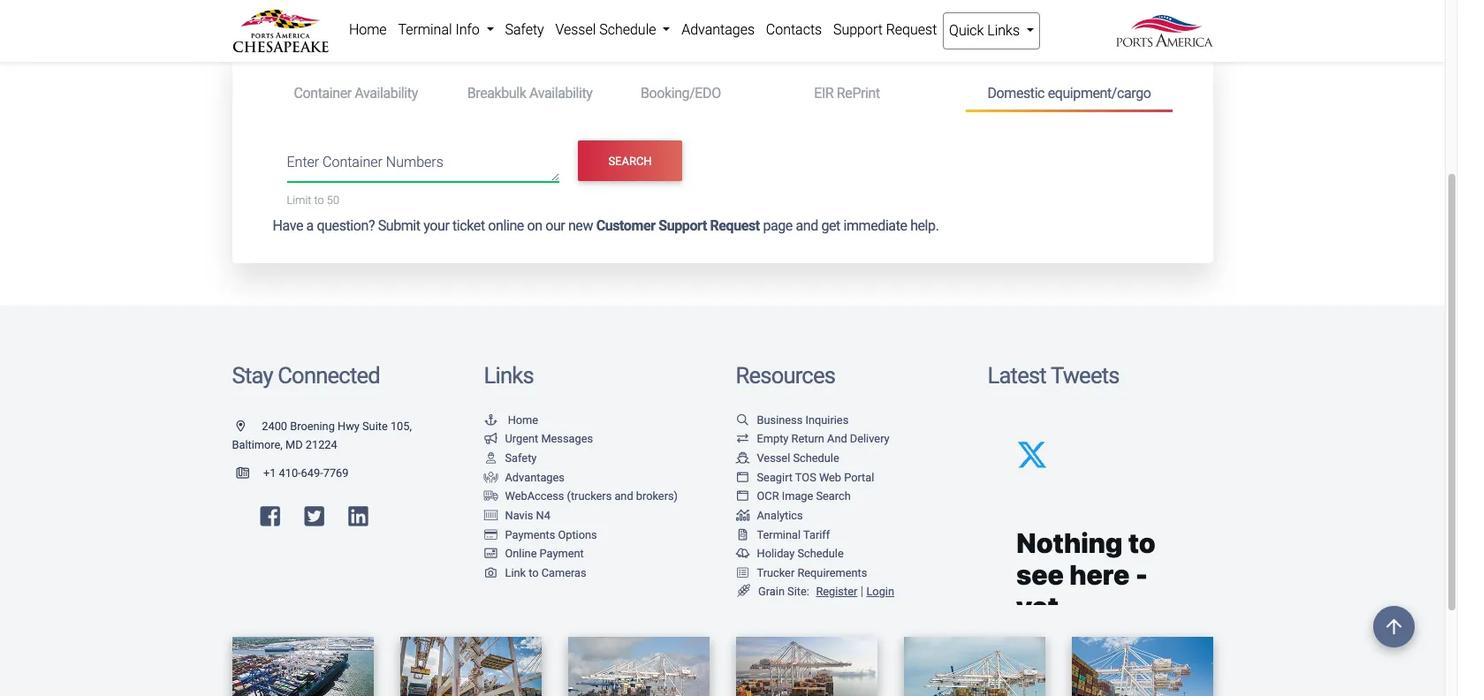 Task type: describe. For each thing, give the bounding box(es) containing it.
baltimore,
[[232, 439, 283, 452]]

0 vertical spatial and
[[796, 218, 818, 234]]

breakbulk availability link
[[446, 77, 620, 110]]

our
[[546, 218, 565, 234]]

webaccess (truckers and brokers) link
[[484, 490, 678, 503]]

ship image
[[736, 454, 750, 465]]

phone office image
[[236, 469, 263, 480]]

1 horizontal spatial home
[[508, 414, 538, 427]]

ocr image search
[[757, 490, 851, 503]]

file invoice image
[[736, 530, 750, 541]]

browser image for ocr
[[736, 492, 750, 503]]

Enter Container Numbers text field
[[287, 152, 560, 182]]

analytics
[[757, 509, 803, 522]]

list alt image
[[736, 568, 750, 579]]

1 vertical spatial vessel
[[757, 452, 790, 465]]

ticket
[[453, 218, 485, 234]]

info
[[456, 21, 480, 38]]

navis n4
[[505, 509, 551, 522]]

latest
[[988, 363, 1046, 389]]

return
[[792, 433, 825, 446]]

to for 50
[[314, 194, 324, 207]]

n4
[[536, 509, 551, 522]]

urgent messages
[[505, 433, 593, 446]]

suite
[[362, 420, 388, 433]]

terminal tariff link
[[736, 528, 830, 541]]

terminal for terminal info
[[398, 21, 452, 38]]

a
[[306, 218, 314, 234]]

domestic equipment/cargo link
[[967, 77, 1173, 112]]

broening
[[290, 420, 335, 433]]

have a question? submit your ticket online on our new customer support request page and get immediate help.
[[273, 218, 939, 234]]

link to cameras link
[[484, 566, 587, 580]]

customer support request link
[[596, 218, 760, 234]]

reprint
[[837, 85, 880, 101]]

stay
[[232, 363, 273, 389]]

1 horizontal spatial support
[[833, 21, 883, 38]]

online
[[488, 218, 524, 234]]

page
[[763, 218, 793, 234]]

home link for the urgent messages link
[[484, 414, 538, 427]]

0 horizontal spatial links
[[484, 363, 534, 389]]

payments options link
[[484, 528, 597, 541]]

to for cameras
[[529, 566, 539, 580]]

+1 410-649-7769
[[263, 467, 349, 480]]

login
[[867, 585, 895, 599]]

equipment/cargo
[[1048, 85, 1151, 101]]

md
[[286, 439, 303, 452]]

login link
[[867, 585, 895, 599]]

schedule for bells "image"
[[798, 547, 844, 561]]

tweets
[[1051, 363, 1120, 389]]

browser image for seagirt
[[736, 473, 750, 484]]

1 horizontal spatial vessel schedule link
[[736, 452, 839, 465]]

urgent messages link
[[484, 433, 593, 446]]

container storage image
[[484, 511, 498, 522]]

ocr image search link
[[736, 490, 851, 503]]

anchor image
[[484, 415, 498, 427]]

web
[[819, 471, 842, 484]]

options
[[558, 528, 597, 541]]

payments
[[505, 528, 555, 541]]

go to top image
[[1374, 606, 1415, 648]]

grain site: register | login
[[758, 585, 895, 600]]

analytics link
[[736, 509, 803, 522]]

availability for container availability
[[355, 85, 418, 101]]

tariff
[[803, 528, 830, 541]]

numbers
[[386, 154, 444, 171]]

1 vertical spatial request
[[710, 218, 760, 234]]

2400 broening hwy suite 105, baltimore, md 21224 link
[[232, 420, 412, 452]]

1 vertical spatial search
[[816, 490, 851, 503]]

bullhorn image
[[484, 434, 498, 446]]

bells image
[[736, 549, 750, 560]]

question?
[[317, 218, 375, 234]]

eir reprint
[[814, 85, 880, 101]]

enter
[[287, 154, 319, 171]]

ocr
[[757, 490, 779, 503]]

facebook square image
[[260, 505, 280, 528]]

|
[[861, 585, 864, 600]]

seagirt tos web portal
[[757, 471, 875, 484]]

quick links
[[949, 22, 1024, 39]]

0 vertical spatial advantages
[[682, 21, 755, 38]]

and
[[827, 433, 847, 446]]

terminal info link
[[392, 12, 500, 48]]

business inquiries
[[757, 414, 849, 427]]

inquiries
[[806, 414, 849, 427]]

eir reprint link
[[793, 77, 967, 110]]

grain
[[758, 585, 785, 599]]

tos
[[795, 471, 817, 484]]

latest tweets
[[988, 363, 1120, 389]]

support request link
[[828, 12, 943, 48]]

camera image
[[484, 568, 498, 579]]

quick
[[949, 22, 984, 39]]

1 vertical spatial advantages
[[505, 471, 565, 484]]

your
[[424, 218, 449, 234]]

messages
[[541, 433, 593, 446]]

0 vertical spatial container
[[294, 85, 352, 101]]

seagirt
[[757, 471, 793, 484]]

submit
[[378, 218, 420, 234]]

holiday
[[757, 547, 795, 561]]

webaccess (truckers and brokers)
[[505, 490, 678, 503]]

safety link for the urgent messages link
[[484, 452, 537, 465]]

exchange image
[[736, 434, 750, 446]]

0 horizontal spatial vessel schedule link
[[550, 12, 676, 48]]

delivery
[[850, 433, 890, 446]]

cameras
[[542, 566, 587, 580]]



Task type: vqa. For each thing, say whether or not it's contained in the screenshot.
the left the the
no



Task type: locate. For each thing, give the bounding box(es) containing it.
requirements
[[798, 566, 867, 580]]

home up container availability link
[[349, 21, 387, 38]]

home link up the urgent
[[484, 414, 538, 427]]

search image
[[736, 415, 750, 427]]

1 safety from the top
[[505, 21, 544, 38]]

availability up enter container numbers
[[355, 85, 418, 101]]

business inquiries link
[[736, 414, 849, 427]]

trucker requirements
[[757, 566, 867, 580]]

search down web
[[816, 490, 851, 503]]

1 vertical spatial safety link
[[484, 452, 537, 465]]

1 horizontal spatial search
[[816, 490, 851, 503]]

0 horizontal spatial vessel
[[555, 21, 596, 38]]

browser image inside "seagirt tos web portal" "link"
[[736, 473, 750, 484]]

safety link for terminal info link
[[500, 12, 550, 48]]

(truckers
[[567, 490, 612, 503]]

register link
[[813, 585, 858, 599]]

and
[[796, 218, 818, 234], [615, 490, 633, 503]]

safety down the urgent
[[505, 452, 537, 465]]

schedule up "booking/edo"
[[599, 21, 656, 38]]

1 vertical spatial vessel schedule link
[[736, 452, 839, 465]]

0 horizontal spatial availability
[[355, 85, 418, 101]]

0 vertical spatial browser image
[[736, 473, 750, 484]]

1 vertical spatial and
[[615, 490, 633, 503]]

advantages up booking/edo link
[[682, 21, 755, 38]]

have
[[273, 218, 303, 234]]

domestic
[[988, 85, 1045, 101]]

0 vertical spatial safety
[[505, 21, 544, 38]]

immediate
[[844, 218, 907, 234]]

safety link right info
[[500, 12, 550, 48]]

navis n4 link
[[484, 509, 551, 522]]

links right quick
[[988, 22, 1020, 39]]

1 horizontal spatial advantages
[[682, 21, 755, 38]]

410-
[[279, 467, 301, 480]]

0 vertical spatial vessel schedule link
[[550, 12, 676, 48]]

advantages link
[[676, 12, 761, 48], [484, 471, 565, 484]]

schedule for ship "icon"
[[793, 452, 839, 465]]

terminal for terminal tariff
[[757, 528, 801, 541]]

terminal down analytics
[[757, 528, 801, 541]]

search up customer
[[608, 154, 652, 168]]

1 vertical spatial home link
[[484, 414, 538, 427]]

twitter square image
[[304, 505, 324, 528]]

1 horizontal spatial links
[[988, 22, 1020, 39]]

webaccess
[[505, 490, 564, 503]]

safety right info
[[505, 21, 544, 38]]

and left brokers)
[[615, 490, 633, 503]]

0 vertical spatial safety link
[[500, 12, 550, 48]]

register
[[816, 585, 858, 599]]

+1
[[263, 467, 276, 480]]

trucker
[[757, 566, 795, 580]]

resources
[[736, 363, 835, 389]]

availability for breakbulk availability
[[529, 85, 593, 101]]

to left 50
[[314, 194, 324, 207]]

truck container image
[[484, 492, 498, 503]]

1 horizontal spatial vessel schedule
[[757, 452, 839, 465]]

support request
[[833, 21, 937, 38]]

request left quick
[[886, 21, 937, 38]]

request
[[886, 21, 937, 38], [710, 218, 760, 234]]

0 vertical spatial home link
[[343, 12, 392, 48]]

1 vertical spatial container
[[323, 154, 383, 171]]

2400
[[262, 420, 287, 433]]

help.
[[911, 218, 939, 234]]

schedule down tariff on the right bottom of page
[[798, 547, 844, 561]]

stay connected
[[232, 363, 380, 389]]

and left get
[[796, 218, 818, 234]]

search
[[608, 154, 652, 168], [816, 490, 851, 503]]

schedule up seagirt tos web portal
[[793, 452, 839, 465]]

0 horizontal spatial advantages
[[505, 471, 565, 484]]

browser image inside ocr image search link
[[736, 492, 750, 503]]

user hard hat image
[[484, 454, 498, 465]]

0 vertical spatial terminal
[[398, 21, 452, 38]]

2 vertical spatial schedule
[[798, 547, 844, 561]]

container up 50
[[323, 154, 383, 171]]

1 horizontal spatial availability
[[529, 85, 593, 101]]

1 vertical spatial home
[[508, 414, 538, 427]]

schedule
[[599, 21, 656, 38], [793, 452, 839, 465], [798, 547, 844, 561]]

links up "anchor" 'icon' at the left bottom of page
[[484, 363, 534, 389]]

safety inside safety link
[[505, 21, 544, 38]]

empty return and delivery
[[757, 433, 890, 446]]

contacts
[[766, 21, 822, 38]]

browser image
[[736, 473, 750, 484], [736, 492, 750, 503]]

1 horizontal spatial and
[[796, 218, 818, 234]]

0 vertical spatial links
[[988, 22, 1020, 39]]

to right link
[[529, 566, 539, 580]]

1 vertical spatial advantages link
[[484, 471, 565, 484]]

21224
[[306, 439, 337, 452]]

eir
[[814, 85, 834, 101]]

vessel
[[555, 21, 596, 38], [757, 452, 790, 465]]

empty
[[757, 433, 789, 446]]

0 vertical spatial support
[[833, 21, 883, 38]]

1 browser image from the top
[[736, 473, 750, 484]]

payments options
[[505, 528, 597, 541]]

0 horizontal spatial support
[[659, 218, 707, 234]]

0 vertical spatial search
[[608, 154, 652, 168]]

search button
[[578, 141, 682, 182]]

0 horizontal spatial terminal
[[398, 21, 452, 38]]

2 availability from the left
[[529, 85, 593, 101]]

portal
[[844, 471, 875, 484]]

1 horizontal spatial advantages link
[[676, 12, 761, 48]]

get
[[822, 218, 841, 234]]

vessel schedule
[[555, 21, 660, 38], [757, 452, 839, 465]]

safety
[[505, 21, 544, 38], [505, 452, 537, 465]]

0 horizontal spatial vessel schedule
[[555, 21, 660, 38]]

vessel up breakbulk availability link
[[555, 21, 596, 38]]

wheat image
[[736, 585, 752, 598]]

1 vertical spatial vessel schedule
[[757, 452, 839, 465]]

7769
[[323, 467, 349, 480]]

1 vertical spatial links
[[484, 363, 534, 389]]

1 vertical spatial terminal
[[757, 528, 801, 541]]

support right customer
[[659, 218, 707, 234]]

advantages link up booking/edo link
[[676, 12, 761, 48]]

quick links link
[[943, 12, 1041, 49]]

breakbulk availability
[[467, 85, 593, 101]]

1 vertical spatial schedule
[[793, 452, 839, 465]]

hand receiving image
[[484, 473, 498, 484]]

2 browser image from the top
[[736, 492, 750, 503]]

1 horizontal spatial vessel
[[757, 452, 790, 465]]

home up the urgent
[[508, 414, 538, 427]]

breakbulk
[[467, 85, 526, 101]]

to
[[314, 194, 324, 207], [529, 566, 539, 580]]

trucker requirements link
[[736, 566, 867, 580]]

availability right breakbulk
[[529, 85, 593, 101]]

search inside button
[[608, 154, 652, 168]]

1 horizontal spatial home link
[[484, 414, 538, 427]]

2400 broening hwy suite 105, baltimore, md 21224
[[232, 420, 412, 452]]

linkedin image
[[349, 505, 368, 528]]

0 vertical spatial vessel schedule
[[555, 21, 660, 38]]

1 availability from the left
[[355, 85, 418, 101]]

0 vertical spatial schedule
[[599, 21, 656, 38]]

0 horizontal spatial home
[[349, 21, 387, 38]]

terminal info
[[398, 21, 483, 38]]

seagirt tos web portal link
[[736, 471, 875, 484]]

advantages link up webaccess
[[484, 471, 565, 484]]

105,
[[391, 420, 412, 433]]

1 vertical spatial safety
[[505, 452, 537, 465]]

urgent
[[505, 433, 538, 446]]

online
[[505, 547, 537, 561]]

site:
[[788, 585, 810, 599]]

0 vertical spatial vessel
[[555, 21, 596, 38]]

link
[[505, 566, 526, 580]]

link to cameras
[[505, 566, 587, 580]]

browser image up analytics image
[[736, 492, 750, 503]]

holiday schedule
[[757, 547, 844, 561]]

credit card front image
[[484, 549, 498, 560]]

terminal tariff
[[757, 528, 830, 541]]

contacts link
[[761, 12, 828, 48]]

0 vertical spatial to
[[314, 194, 324, 207]]

0 vertical spatial advantages link
[[676, 12, 761, 48]]

2 safety from the top
[[505, 452, 537, 465]]

1 vertical spatial browser image
[[736, 492, 750, 503]]

+1 410-649-7769 link
[[232, 467, 349, 480]]

0 horizontal spatial search
[[608, 154, 652, 168]]

analytics image
[[736, 511, 750, 522]]

vessel down the empty
[[757, 452, 790, 465]]

0 horizontal spatial advantages link
[[484, 471, 565, 484]]

container up 'enter'
[[294, 85, 352, 101]]

connected
[[278, 363, 380, 389]]

empty return and delivery link
[[736, 433, 890, 446]]

0 horizontal spatial and
[[615, 490, 633, 503]]

1 vertical spatial support
[[659, 218, 707, 234]]

support up reprint
[[833, 21, 883, 38]]

container availability link
[[273, 77, 446, 110]]

1 vertical spatial to
[[529, 566, 539, 580]]

1 horizontal spatial request
[[886, 21, 937, 38]]

navis
[[505, 509, 533, 522]]

credit card image
[[484, 530, 498, 541]]

home link for terminal info link
[[343, 12, 392, 48]]

map marker alt image
[[236, 422, 259, 433]]

brokers)
[[636, 490, 678, 503]]

advantages up webaccess
[[505, 471, 565, 484]]

50
[[327, 194, 339, 207]]

support
[[833, 21, 883, 38], [659, 218, 707, 234]]

terminal
[[398, 21, 452, 38], [757, 528, 801, 541]]

links
[[988, 22, 1020, 39], [484, 363, 534, 389]]

0 vertical spatial home
[[349, 21, 387, 38]]

1 horizontal spatial terminal
[[757, 528, 801, 541]]

holiday schedule link
[[736, 547, 844, 561]]

0 horizontal spatial home link
[[343, 12, 392, 48]]

terminal left info
[[398, 21, 452, 38]]

1 horizontal spatial to
[[529, 566, 539, 580]]

container availability
[[294, 85, 418, 101]]

customer
[[596, 218, 656, 234]]

home link up container availability link
[[343, 12, 392, 48]]

hwy
[[338, 420, 360, 433]]

container
[[294, 85, 352, 101], [323, 154, 383, 171]]

0 horizontal spatial to
[[314, 194, 324, 207]]

request left page
[[710, 218, 760, 234]]

0 horizontal spatial request
[[710, 218, 760, 234]]

image
[[782, 490, 813, 503]]

safety link down the urgent
[[484, 452, 537, 465]]

0 vertical spatial request
[[886, 21, 937, 38]]

browser image down ship "icon"
[[736, 473, 750, 484]]



